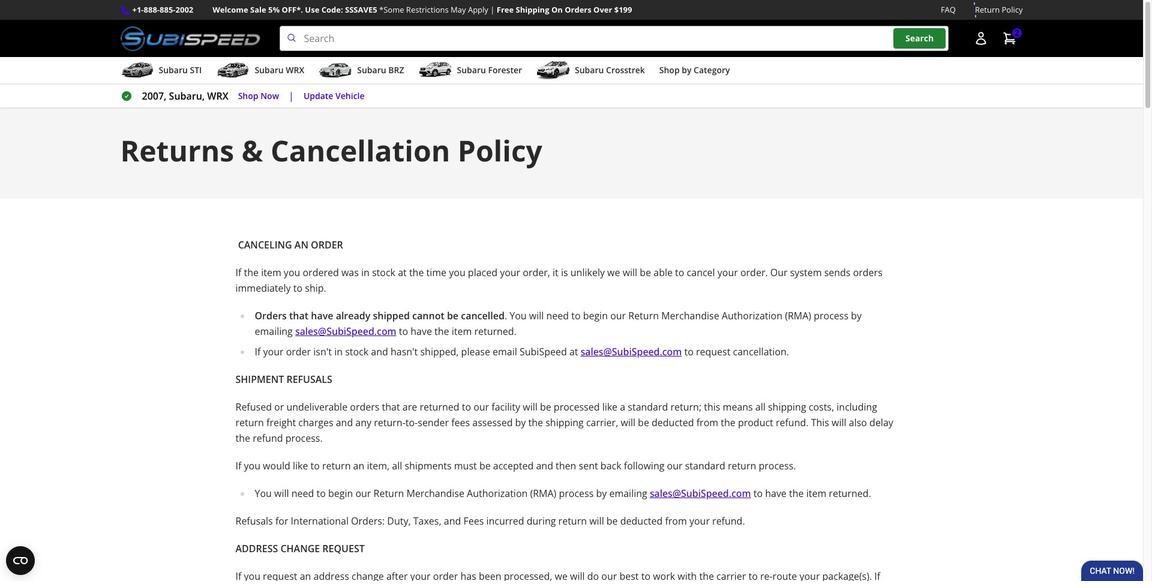 Task type: vqa. For each thing, say whether or not it's contained in the screenshot.
New Steering Wheels from FactionFab
no



Task type: describe. For each thing, give the bounding box(es) containing it.
cancellation
[[271, 131, 450, 170]]

be down the back on the bottom of page
[[607, 515, 618, 528]]

subaru sti
[[159, 64, 202, 76]]

your left order.
[[718, 266, 738, 279]]

update
[[304, 90, 333, 101]]

1 horizontal spatial emailing
[[610, 487, 648, 500]]

1 vertical spatial (rma)
[[530, 487, 557, 500]]

if for if you would like to return an item, all shipments must be accepted and then sent back following our standard return process.
[[236, 459, 242, 472]]

for international
[[275, 515, 349, 528]]

following
[[624, 459, 665, 472]]

return left an
[[322, 459, 351, 472]]

email
[[493, 345, 517, 358]]

subaru sti button
[[120, 60, 202, 84]]

process inside . you will need to begin our return merchandise authorization (rma) process by emailing
[[814, 309, 849, 322]]

change
[[281, 542, 320, 555]]

+1-888-885-2002
[[132, 4, 193, 15]]

at inside if the item you ordered was in stock at the time you placed your order, it is unlikely we will be able to cancel your order. our system sends orders immediately to ship.
[[398, 266, 407, 279]]

will down would at the bottom of page
[[274, 487, 289, 500]]

0 vertical spatial sales@subispeed.com link
[[295, 325, 397, 338]]

faq
[[941, 4, 956, 15]]

button image
[[974, 31, 988, 46]]

by inside . you will need to begin our return merchandise authorization (rma) process by emailing
[[851, 309, 862, 322]]

during
[[527, 515, 556, 528]]

2 horizontal spatial you
[[449, 266, 466, 279]]

that inside the refused or undeliverable orders that are returned to our facility will be processed like a standard return; this means all shipping costs, including return freight charges and any return-to-sender fees assessed by the shipping carrier, will be deducted from the product refund. this will also delay the refund process.
[[382, 400, 400, 414]]

by inside dropdown button
[[682, 64, 692, 76]]

immediately
[[236, 282, 291, 295]]

cannot
[[412, 309, 445, 322]]

0 vertical spatial return
[[975, 4, 1000, 15]]

your left order
[[263, 345, 284, 358]]

a subaru wrx thumbnail image image
[[216, 61, 250, 79]]

to-
[[406, 416, 418, 429]]

sssave5
[[345, 4, 377, 15]]

update vehicle
[[304, 90, 365, 101]]

subaru forester
[[457, 64, 522, 76]]

to inside . you will need to begin our return merchandise authorization (rma) process by emailing
[[572, 309, 581, 322]]

was
[[341, 266, 359, 279]]

delay
[[870, 416, 894, 429]]

subaru for subaru crosstrek
[[575, 64, 604, 76]]

are
[[403, 400, 417, 414]]

1 vertical spatial returned.
[[829, 487, 871, 500]]

then
[[556, 459, 577, 472]]

shipped
[[373, 309, 410, 322]]

back
[[601, 459, 622, 472]]

be right carrier,
[[638, 416, 649, 429]]

this
[[704, 400, 721, 414]]

item,
[[367, 459, 390, 472]]

process. inside the refused or undeliverable orders that are returned to our facility will be processed like a standard return; this means all shipping costs, including return freight charges and any return-to-sender fees assessed by the shipping carrier, will be deducted from the product refund. this will also delay the refund process.
[[286, 432, 323, 445]]

our right following
[[667, 459, 683, 472]]

be right must
[[480, 459, 491, 472]]

&
[[242, 131, 263, 170]]

$199
[[615, 4, 632, 15]]

taxes,
[[413, 515, 442, 528]]

facility
[[492, 400, 520, 414]]

. you will need to begin our return merchandise authorization (rma) process by emailing
[[255, 309, 862, 338]]

1 vertical spatial policy
[[458, 131, 543, 170]]

will left also
[[832, 416, 847, 429]]

return inside the refused or undeliverable orders that are returned to our facility will be processed like a standard return; this means all shipping costs, including return freight charges and any return-to-sender fees assessed by the shipping carrier, will be deducted from the product refund. this will also delay the refund process.
[[236, 416, 264, 429]]

time
[[427, 266, 447, 279]]

be right cannot
[[447, 309, 459, 322]]

if for if your order isn't in stock and hasn't shipped, please email subispeed at sales@subispeed.com to request cancellation.
[[255, 345, 261, 358]]

canceling
[[238, 238, 292, 252]]

may
[[451, 4, 466, 15]]

begin inside . you will need to begin our return merchandise authorization (rma) process by emailing
[[583, 309, 608, 322]]

costs,
[[809, 400, 834, 414]]

subispeed logo image
[[120, 26, 260, 51]]

1 vertical spatial all
[[392, 459, 402, 472]]

a
[[620, 400, 626, 414]]

1 horizontal spatial shipping
[[768, 400, 807, 414]]

any
[[356, 416, 372, 429]]

2 vertical spatial have
[[765, 487, 787, 500]]

shop now link
[[238, 89, 279, 103]]

you will need to begin our return merchandise authorization (rma) process by emailing sales@subispeed.com to have the item returned.
[[255, 487, 871, 500]]

will inside if the item you ordered was in stock at the time you placed your order, it is unlikely we will be able to cancel your order. our system sends orders immediately to ship.
[[623, 266, 638, 279]]

2 horizontal spatial item
[[807, 487, 827, 500]]

a subaru sti thumbnail image image
[[120, 61, 154, 79]]

please
[[461, 345, 490, 358]]

authorization inside . you will need to begin our return merchandise authorization (rma) process by emailing
[[722, 309, 783, 322]]

0 vertical spatial sales@subispeed.com
[[295, 325, 397, 338]]

ordered
[[303, 266, 339, 279]]

5%
[[268, 4, 280, 15]]

0 horizontal spatial in
[[334, 345, 343, 358]]

0 vertical spatial returned.
[[474, 325, 517, 338]]

refund.
[[713, 515, 745, 528]]

you inside . you will need to begin our return merchandise authorization (rma) process by emailing
[[510, 309, 527, 322]]

0 horizontal spatial you
[[244, 459, 261, 472]]

if the item you ordered was in stock at the time you placed your order, it is unlikely we will be able to cancel your order. our system sends orders immediately to ship.
[[236, 266, 883, 295]]

0 horizontal spatial orders
[[255, 309, 287, 322]]

cancelled
[[461, 309, 505, 322]]

from inside the refused or undeliverable orders that are returned to our facility will be processed like a standard return; this means all shipping costs, including return freight charges and any return-to-sender fees assessed by the shipping carrier, will be deducted from the product refund. this will also delay the refund process.
[[697, 416, 719, 429]]

1 horizontal spatial |
[[491, 4, 495, 15]]

sales@subispeed.com for you will need to begin our return merchandise authorization (rma) process by emailing
[[650, 487, 751, 500]]

address
[[236, 542, 278, 555]]

2007,
[[142, 90, 167, 103]]

charges
[[299, 416, 333, 429]]

order
[[286, 345, 311, 358]]

subaru brz button
[[319, 60, 404, 84]]

address change request
[[236, 542, 365, 555]]

a subaru crosstrek thumbnail image image
[[537, 61, 570, 79]]

shipments
[[405, 459, 452, 472]]

sales@subispeed.com for if your order isn't in stock and hasn't shipped, please email subispeed at
[[581, 345, 682, 358]]

assessed
[[473, 416, 513, 429]]

orders:
[[351, 515, 385, 528]]

1 vertical spatial stock
[[345, 345, 369, 358]]

vehicle
[[336, 90, 365, 101]]

refusals for international orders: duty, taxes, and fees incurred during return will be deducted from your refund.
[[236, 515, 745, 528]]

885-
[[160, 4, 176, 15]]

undeliverable
[[287, 400, 348, 414]]

our inside . you will need to begin our return merchandise authorization (rma) process by emailing
[[611, 309, 626, 322]]

cancellation.
[[733, 345, 789, 358]]

0 horizontal spatial like
[[293, 459, 308, 472]]

order
[[311, 238, 343, 252]]

we
[[608, 266, 620, 279]]

item inside if the item you ordered was in stock at the time you placed your order, it is unlikely we will be able to cancel your order. our system sends orders immediately to ship.
[[261, 266, 281, 279]]

0 horizontal spatial authorization
[[467, 487, 528, 500]]

will down you will need to begin our return merchandise authorization (rma) process by emailing sales@subispeed.com to have the item returned.
[[590, 515, 604, 528]]

brz
[[389, 64, 404, 76]]

accepted
[[493, 459, 534, 472]]

our inside the refused or undeliverable orders that are returned to our facility will be processed like a standard return; this means all shipping costs, including return freight charges and any return-to-sender fees assessed by the shipping carrier, will be deducted from the product refund. this will also delay the refund process.
[[474, 400, 489, 414]]

returned
[[420, 400, 460, 414]]

refund
[[253, 432, 283, 445]]

a subaru brz thumbnail image image
[[319, 61, 353, 79]]

system
[[790, 266, 822, 279]]

freight
[[267, 416, 296, 429]]

if your order isn't in stock and hasn't shipped, please email subispeed at sales@subispeed.com to request cancellation.
[[255, 345, 789, 358]]

ship.
[[305, 282, 326, 295]]

isn't
[[314, 345, 332, 358]]

carrier,
[[586, 416, 618, 429]]

shop for shop by category
[[660, 64, 680, 76]]

if you would like to return an item, all shipments must be accepted and then sent back following our standard return process.
[[236, 459, 796, 472]]

0 horizontal spatial return
[[374, 487, 404, 500]]

and left 'fees' at the bottom of page
[[444, 515, 461, 528]]

sales@subispeed.com link for you will need to begin our return merchandise authorization (rma) process by emailing
[[650, 487, 751, 500]]

sent
[[579, 459, 598, 472]]

be inside if the item you ordered was in stock at the time you placed your order, it is unlikely we will be able to cancel your order. our system sends orders immediately to ship.
[[640, 266, 651, 279]]

to inside the refused or undeliverable orders that are returned to our facility will be processed like a standard return; this means all shipping costs, including return freight charges and any return-to-sender fees assessed by the shipping carrier, will be deducted from the product refund. this will also delay the refund process.
[[462, 400, 471, 414]]

return inside . you will need to begin our return merchandise authorization (rma) process by emailing
[[629, 309, 659, 322]]

return policy link
[[975, 4, 1023, 16]]

0 horizontal spatial |
[[289, 90, 294, 103]]

1 vertical spatial wrx
[[207, 90, 229, 103]]

by inside the refused or undeliverable orders that are returned to our facility will be processed like a standard return; this means all shipping costs, including return freight charges and any return-to-sender fees assessed by the shipping carrier, will be deducted from the product refund. this will also delay the refund process.
[[515, 416, 526, 429]]

0 horizontal spatial merchandise
[[407, 487, 465, 500]]

is
[[561, 266, 568, 279]]

refund. this
[[776, 416, 830, 429]]



Task type: locate. For each thing, give the bounding box(es) containing it.
0 horizontal spatial you
[[255, 487, 272, 500]]

deducted down return;
[[652, 416, 694, 429]]

process down then
[[559, 487, 594, 500]]

0 vertical spatial begin
[[583, 309, 608, 322]]

return up duty,
[[374, 487, 404, 500]]

if
[[236, 266, 242, 279], [255, 345, 261, 358], [236, 459, 242, 472]]

0 horizontal spatial need
[[292, 487, 314, 500]]

0 horizontal spatial standard
[[628, 400, 668, 414]]

duty,
[[387, 515, 411, 528]]

0 horizontal spatial begin
[[328, 487, 353, 500]]

1 horizontal spatial orders
[[565, 4, 592, 15]]

shop for shop now
[[238, 90, 258, 101]]

return down product on the right bottom of page
[[728, 459, 757, 472]]

sales@subispeed.com link for if your order isn't in stock and hasn't shipped, please email subispeed at
[[581, 345, 682, 358]]

subaru left 'crosstrek'
[[575, 64, 604, 76]]

1 horizontal spatial item
[[452, 325, 472, 338]]

merchandise down shipments
[[407, 487, 465, 500]]

order.
[[741, 266, 768, 279]]

0 horizontal spatial returned.
[[474, 325, 517, 338]]

1 horizontal spatial at
[[570, 345, 578, 358]]

crosstrek
[[606, 64, 645, 76]]

0 vertical spatial merchandise
[[662, 309, 720, 322]]

return-
[[374, 416, 406, 429]]

(rma) inside . you will need to begin our return merchandise authorization (rma) process by emailing
[[785, 309, 812, 322]]

faq link
[[941, 4, 956, 16]]

1 vertical spatial sales@subispeed.com link
[[581, 345, 682, 358]]

0 horizontal spatial process.
[[286, 432, 323, 445]]

like left a
[[602, 400, 618, 414]]

stock inside if the item you ordered was in stock at the time you placed your order, it is unlikely we will be able to cancel your order. our system sends orders immediately to ship.
[[372, 266, 396, 279]]

hasn't
[[391, 345, 418, 358]]

2 vertical spatial sales@subispeed.com
[[650, 487, 751, 500]]

that up "return-"
[[382, 400, 400, 414]]

3 subaru from the left
[[357, 64, 386, 76]]

shipping
[[768, 400, 807, 414], [546, 416, 584, 429]]

orders right on in the top of the page
[[565, 4, 592, 15]]

0 vertical spatial have
[[311, 309, 333, 322]]

orders
[[853, 266, 883, 279], [350, 400, 380, 414]]

0 vertical spatial policy
[[1002, 4, 1023, 15]]

refusals
[[236, 515, 273, 528]]

0 horizontal spatial item
[[261, 266, 281, 279]]

from left refund.
[[665, 515, 687, 528]]

emailing up order
[[255, 325, 293, 338]]

like inside the refused or undeliverable orders that are returned to our facility will be processed like a standard return; this means all shipping costs, including return freight charges and any return-to-sender fees assessed by the shipping carrier, will be deducted from the product refund. this will also delay the refund process.
[[602, 400, 618, 414]]

subaru for subaru forester
[[457, 64, 486, 76]]

2002
[[176, 4, 193, 15]]

orders
[[565, 4, 592, 15], [255, 309, 287, 322]]

subaru brz
[[357, 64, 404, 76]]

subaru left brz
[[357, 64, 386, 76]]

2 horizontal spatial have
[[765, 487, 787, 500]]

1 horizontal spatial process
[[814, 309, 849, 322]]

return down able
[[629, 309, 659, 322]]

0 horizontal spatial from
[[665, 515, 687, 528]]

forester
[[488, 64, 522, 76]]

process down sends on the top of page
[[814, 309, 849, 322]]

apply
[[468, 4, 489, 15]]

0 vertical spatial process
[[814, 309, 849, 322]]

to
[[675, 266, 685, 279], [293, 282, 303, 295], [572, 309, 581, 322], [399, 325, 408, 338], [685, 345, 694, 358], [462, 400, 471, 414], [311, 459, 320, 472], [317, 487, 326, 500], [754, 487, 763, 500]]

all up product on the right bottom of page
[[756, 400, 766, 414]]

need inside . you will need to begin our return merchandise authorization (rma) process by emailing
[[547, 309, 569, 322]]

(rma) up during
[[530, 487, 557, 500]]

1 vertical spatial need
[[292, 487, 314, 500]]

0 horizontal spatial at
[[398, 266, 407, 279]]

orders inside the refused or undeliverable orders that are returned to our facility will be processed like a standard return; this means all shipping costs, including return freight charges and any return-to-sender fees assessed by the shipping carrier, will be deducted from the product refund. this will also delay the refund process.
[[350, 400, 380, 414]]

like
[[602, 400, 618, 414], [293, 459, 308, 472]]

return policy
[[975, 4, 1023, 15]]

will right . on the left of page
[[529, 309, 544, 322]]

process.
[[286, 432, 323, 445], [759, 459, 796, 472]]

and left any
[[336, 416, 353, 429]]

at left time
[[398, 266, 407, 279]]

including
[[837, 400, 878, 414]]

orders right sends on the top of page
[[853, 266, 883, 279]]

standard down 'this'
[[685, 459, 726, 472]]

sales@subispeed.com link down already
[[295, 325, 397, 338]]

1 horizontal spatial merchandise
[[662, 309, 720, 322]]

orders up any
[[350, 400, 380, 414]]

process. down charges at the bottom left of page
[[286, 432, 323, 445]]

subaru left forester
[[457, 64, 486, 76]]

and left then
[[536, 459, 553, 472]]

subaru for subaru brz
[[357, 64, 386, 76]]

will down a
[[621, 416, 636, 429]]

1 vertical spatial authorization
[[467, 487, 528, 500]]

if up 'immediately' at the left
[[236, 266, 242, 279]]

deducted inside the refused or undeliverable orders that are returned to our facility will be processed like a standard return; this means all shipping costs, including return freight charges and any return-to-sender fees assessed by the shipping carrier, will be deducted from the product refund. this will also delay the refund process.
[[652, 416, 694, 429]]

fees
[[464, 515, 484, 528]]

1 horizontal spatial standard
[[685, 459, 726, 472]]

0 horizontal spatial shop
[[238, 90, 258, 101]]

will right we
[[623, 266, 638, 279]]

(rma)
[[785, 309, 812, 322], [530, 487, 557, 500]]

4 subaru from the left
[[457, 64, 486, 76]]

wrx down the a subaru wrx thumbnail image
[[207, 90, 229, 103]]

0 horizontal spatial wrx
[[207, 90, 229, 103]]

1 vertical spatial at
[[570, 345, 578, 358]]

emailing down following
[[610, 487, 648, 500]]

search button
[[894, 28, 946, 49]]

open widget image
[[6, 546, 35, 575]]

an
[[353, 459, 365, 472]]

deducted down following
[[621, 515, 663, 528]]

1 vertical spatial shipping
[[546, 416, 584, 429]]

our
[[771, 266, 788, 279]]

at right "subispeed"
[[570, 345, 578, 358]]

subaru crosstrek
[[575, 64, 645, 76]]

search
[[906, 33, 934, 44]]

0 horizontal spatial (rma)
[[530, 487, 557, 500]]

0 vertical spatial wrx
[[286, 64, 304, 76]]

if for if the item you ordered was in stock at the time you placed your order, it is unlikely we will be able to cancel your order. our system sends orders immediately to ship.
[[236, 266, 242, 279]]

0 vertical spatial like
[[602, 400, 618, 414]]

return down you will need to begin our return merchandise authorization (rma) process by emailing sales@subispeed.com to have the item returned.
[[559, 515, 587, 528]]

1 vertical spatial from
[[665, 515, 687, 528]]

0 vertical spatial that
[[289, 309, 309, 322]]

shop by category
[[660, 64, 730, 76]]

0 vertical spatial process.
[[286, 432, 323, 445]]

have
[[311, 309, 333, 322], [411, 325, 432, 338], [765, 487, 787, 500]]

must
[[454, 459, 477, 472]]

1 horizontal spatial you
[[510, 309, 527, 322]]

| right now
[[289, 90, 294, 103]]

from down 'this'
[[697, 416, 719, 429]]

standard right a
[[628, 400, 668, 414]]

1 horizontal spatial from
[[697, 416, 719, 429]]

a subaru forester thumbnail image image
[[419, 61, 452, 79]]

our down an
[[356, 487, 371, 500]]

need
[[547, 309, 569, 322], [292, 487, 314, 500]]

subaru inside dropdown button
[[357, 64, 386, 76]]

merchandise up request
[[662, 309, 720, 322]]

+1-888-885-2002 link
[[132, 4, 193, 16]]

have for to
[[411, 325, 432, 338]]

you up refusals
[[255, 487, 272, 500]]

subaru up now
[[255, 64, 284, 76]]

canceling an order
[[238, 238, 343, 252]]

shipping down processed
[[546, 416, 584, 429]]

2 vertical spatial return
[[374, 487, 404, 500]]

2 vertical spatial item
[[807, 487, 827, 500]]

will right facility
[[523, 400, 538, 414]]

emailing inside . you will need to begin our return merchandise authorization (rma) process by emailing
[[255, 325, 293, 338]]

return down refused
[[236, 416, 264, 429]]

0 vertical spatial stock
[[372, 266, 396, 279]]

shipping
[[516, 4, 550, 15]]

1 vertical spatial like
[[293, 459, 308, 472]]

from
[[697, 416, 719, 429], [665, 515, 687, 528]]

2 horizontal spatial return
[[975, 4, 1000, 15]]

sales@subispeed.com to have the item returned.
[[295, 325, 517, 338]]

| left the free
[[491, 4, 495, 15]]

your left refund.
[[690, 515, 710, 528]]

like right would at the bottom of page
[[293, 459, 308, 472]]

it
[[553, 266, 559, 279]]

need up for international
[[292, 487, 314, 500]]

sales@subispeed.com up a
[[581, 345, 682, 358]]

5 subaru from the left
[[575, 64, 604, 76]]

1 vertical spatial in
[[334, 345, 343, 358]]

0 vertical spatial authorization
[[722, 309, 783, 322]]

shop left category
[[660, 64, 680, 76]]

0 vertical spatial |
[[491, 4, 495, 15]]

need down if the item you ordered was in stock at the time you placed your order, it is unlikely we will be able to cancel your order. our system sends orders immediately to ship.
[[547, 309, 569, 322]]

have for that
[[311, 309, 333, 322]]

at
[[398, 266, 407, 279], [570, 345, 578, 358]]

(rma) down system
[[785, 309, 812, 322]]

subaru forester button
[[419, 60, 522, 84]]

wrx inside the subaru wrx dropdown button
[[286, 64, 304, 76]]

if inside if the item you ordered was in stock at the time you placed your order, it is unlikely we will be able to cancel your order. our system sends orders immediately to ship.
[[236, 266, 242, 279]]

all right item,
[[392, 459, 402, 472]]

if up shipment
[[255, 345, 261, 358]]

0 vertical spatial emailing
[[255, 325, 293, 338]]

now
[[261, 90, 279, 101]]

use
[[305, 4, 320, 15]]

shipping up refund. this
[[768, 400, 807, 414]]

0 vertical spatial deducted
[[652, 416, 694, 429]]

0 vertical spatial at
[[398, 266, 407, 279]]

stock right isn't
[[345, 345, 369, 358]]

and left hasn't
[[371, 345, 388, 358]]

authorization
[[722, 309, 783, 322], [467, 487, 528, 500]]

you right time
[[449, 266, 466, 279]]

our down we
[[611, 309, 626, 322]]

standard inside the refused or undeliverable orders that are returned to our facility will be processed like a standard return; this means all shipping costs, including return freight charges and any return-to-sender fees assessed by the shipping carrier, will be deducted from the product refund. this will also delay the refund process.
[[628, 400, 668, 414]]

return up the button icon
[[975, 4, 1000, 15]]

sales@subispeed.com up refund.
[[650, 487, 751, 500]]

0 horizontal spatial emailing
[[255, 325, 293, 338]]

1 vertical spatial process.
[[759, 459, 796, 472]]

0 vertical spatial shop
[[660, 64, 680, 76]]

authorization up cancellation.
[[722, 309, 783, 322]]

shop now
[[238, 90, 279, 101]]

if left would at the bottom of page
[[236, 459, 242, 472]]

1 vertical spatial you
[[255, 487, 272, 500]]

returns
[[120, 131, 234, 170]]

0 vertical spatial item
[[261, 266, 281, 279]]

stock right was
[[372, 266, 396, 279]]

will inside . you will need to begin our return merchandise authorization (rma) process by emailing
[[529, 309, 544, 322]]

in right was
[[361, 266, 370, 279]]

welcome
[[213, 4, 248, 15]]

and inside the refused or undeliverable orders that are returned to our facility will be processed like a standard return; this means all shipping costs, including return freight charges and any return-to-sender fees assessed by the shipping carrier, will be deducted from the product refund. this will also delay the refund process.
[[336, 416, 353, 429]]

1 vertical spatial deducted
[[621, 515, 663, 528]]

2 vertical spatial if
[[236, 459, 242, 472]]

that
[[289, 309, 309, 322], [382, 400, 400, 414]]

subaru for subaru sti
[[159, 64, 188, 76]]

be left processed
[[540, 400, 551, 414]]

our up assessed
[[474, 400, 489, 414]]

0 horizontal spatial that
[[289, 309, 309, 322]]

your left "order,"
[[500, 266, 521, 279]]

you left would at the bottom of page
[[244, 459, 261, 472]]

begin down unlikely
[[583, 309, 608, 322]]

placed
[[468, 266, 498, 279]]

0 vertical spatial orders
[[853, 266, 883, 279]]

in right isn't
[[334, 345, 343, 358]]

shop inside dropdown button
[[660, 64, 680, 76]]

request
[[696, 345, 731, 358]]

1 vertical spatial begin
[[328, 487, 353, 500]]

0 vertical spatial you
[[510, 309, 527, 322]]

search input field
[[279, 26, 949, 51]]

shipped,
[[420, 345, 459, 358]]

1 horizontal spatial policy
[[1002, 4, 1023, 15]]

1 horizontal spatial return
[[629, 309, 659, 322]]

be left able
[[640, 266, 651, 279]]

standard
[[628, 400, 668, 414], [685, 459, 726, 472]]

0 horizontal spatial process
[[559, 487, 594, 500]]

sales@subispeed.com link up refund.
[[650, 487, 751, 500]]

1 horizontal spatial you
[[284, 266, 300, 279]]

product
[[738, 416, 774, 429]]

1 vertical spatial shop
[[238, 90, 258, 101]]

0 horizontal spatial shipping
[[546, 416, 584, 429]]

1 vertical spatial process
[[559, 487, 594, 500]]

refused or undeliverable orders that are returned to our facility will be processed like a standard return; this means all shipping costs, including return freight charges and any return-to-sender fees assessed by the shipping carrier, will be deducted from the product refund. this will also delay the refund process.
[[236, 400, 894, 445]]

sender
[[418, 416, 449, 429]]

over
[[594, 4, 613, 15]]

1 vertical spatial return
[[629, 309, 659, 322]]

you
[[510, 309, 527, 322], [255, 487, 272, 500]]

subaru left sti
[[159, 64, 188, 76]]

fees
[[451, 416, 470, 429]]

you right . on the left of page
[[510, 309, 527, 322]]

2 subaru from the left
[[255, 64, 284, 76]]

0 horizontal spatial policy
[[458, 131, 543, 170]]

*some
[[379, 4, 404, 15]]

you down canceling an order
[[284, 266, 300, 279]]

shipment
[[236, 373, 284, 386]]

1 horizontal spatial orders
[[853, 266, 883, 279]]

subaru for subaru wrx
[[255, 64, 284, 76]]

*some restrictions may apply | free shipping on orders over $199
[[379, 4, 632, 15]]

+1-
[[132, 4, 144, 15]]

0 horizontal spatial orders
[[350, 400, 380, 414]]

process
[[814, 309, 849, 322], [559, 487, 594, 500]]

orders inside if the item you ordered was in stock at the time you placed your order, it is unlikely we will be able to cancel your order. our system sends orders immediately to ship.
[[853, 266, 883, 279]]

subaru wrx
[[255, 64, 304, 76]]

1 horizontal spatial need
[[547, 309, 569, 322]]

authorization up refusals for international orders: duty, taxes, and fees incurred during return will be deducted from your refund.
[[467, 487, 528, 500]]

cancel
[[687, 266, 715, 279]]

0 vertical spatial in
[[361, 266, 370, 279]]

returned.
[[474, 325, 517, 338], [829, 487, 871, 500]]

shop
[[660, 64, 680, 76], [238, 90, 258, 101]]

in inside if the item you ordered was in stock at the time you placed your order, it is unlikely we will be able to cancel your order. our system sends orders immediately to ship.
[[361, 266, 370, 279]]

1 vertical spatial if
[[255, 345, 261, 358]]

sales@subispeed.com down already
[[295, 325, 397, 338]]

restrictions
[[406, 4, 449, 15]]

2
[[1015, 27, 1020, 39]]

1 horizontal spatial in
[[361, 266, 370, 279]]

shop left now
[[238, 90, 258, 101]]

1 vertical spatial sales@subispeed.com
[[581, 345, 682, 358]]

0 vertical spatial from
[[697, 416, 719, 429]]

1 horizontal spatial (rma)
[[785, 309, 812, 322]]

orders down 'immediately' at the left
[[255, 309, 287, 322]]

merchandise inside . you will need to begin our return merchandise authorization (rma) process by emailing
[[662, 309, 720, 322]]

1 subaru from the left
[[159, 64, 188, 76]]

2007, subaru, wrx
[[142, 90, 229, 103]]

1 horizontal spatial authorization
[[722, 309, 783, 322]]

that down ship.
[[289, 309, 309, 322]]

888-
[[144, 4, 160, 15]]

begin up orders:
[[328, 487, 353, 500]]

0 vertical spatial (rma)
[[785, 309, 812, 322]]

all inside the refused or undeliverable orders that are returned to our facility will be processed like a standard return; this means all shipping costs, including return freight charges and any return-to-sender fees assessed by the shipping carrier, will be deducted from the product refund. this will also delay the refund process.
[[756, 400, 766, 414]]

order,
[[523, 266, 550, 279]]

1 horizontal spatial process.
[[759, 459, 796, 472]]

1 horizontal spatial all
[[756, 400, 766, 414]]

0 horizontal spatial all
[[392, 459, 402, 472]]

deducted
[[652, 416, 694, 429], [621, 515, 663, 528]]

1 vertical spatial item
[[452, 325, 472, 338]]

process. down product on the right bottom of page
[[759, 459, 796, 472]]

wrx up update
[[286, 64, 304, 76]]

1 vertical spatial |
[[289, 90, 294, 103]]

0 vertical spatial if
[[236, 266, 242, 279]]

sales@subispeed.com link up a
[[581, 345, 682, 358]]

be
[[640, 266, 651, 279], [447, 309, 459, 322], [540, 400, 551, 414], [638, 416, 649, 429], [480, 459, 491, 472], [607, 515, 618, 528]]

your
[[500, 266, 521, 279], [718, 266, 738, 279], [263, 345, 284, 358], [690, 515, 710, 528]]



